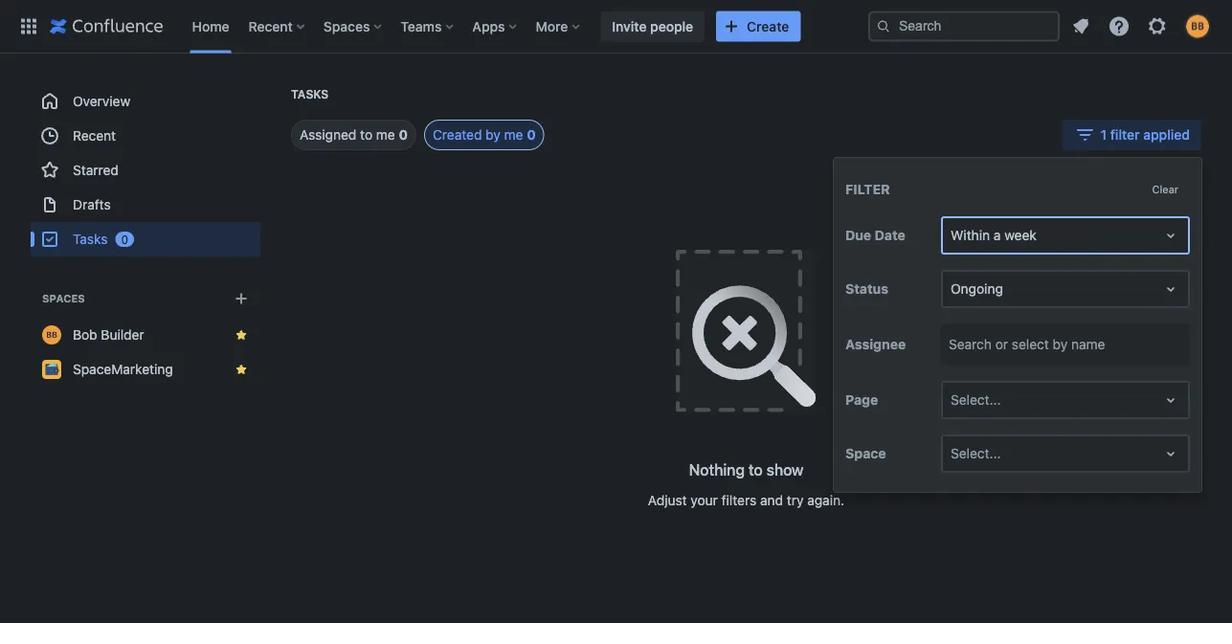 Task type: describe. For each thing, give the bounding box(es) containing it.
starred
[[73, 162, 119, 178]]

try
[[787, 493, 804, 508]]

to for nothing
[[749, 461, 763, 479]]

search
[[949, 337, 992, 353]]

Search or select by name text field
[[949, 335, 953, 354]]

ongoing
[[951, 281, 1003, 297]]

within
[[951, 228, 990, 243]]

open image for select...
[[1160, 389, 1183, 412]]

starred link
[[31, 153, 260, 188]]

tab list containing assigned to me
[[268, 120, 545, 150]]

spaces inside spaces popup button
[[324, 18, 370, 34]]

open image for within a week
[[1160, 224, 1183, 247]]

date
[[875, 228, 906, 243]]

page
[[846, 392, 878, 408]]

filter
[[1111, 127, 1140, 143]]

created
[[433, 127, 482, 143]]

tasks inside group
[[73, 231, 108, 247]]

due date element
[[941, 217, 1190, 255]]

clear button
[[1141, 177, 1190, 201]]

search image
[[876, 19, 892, 34]]

1 filter applied button
[[1063, 120, 1202, 150]]

to for assigned
[[360, 127, 373, 143]]

due date
[[846, 228, 906, 243]]

within a week
[[951, 228, 1037, 243]]

nothing to show
[[689, 461, 804, 479]]

create a space image
[[230, 287, 253, 310]]

Search field
[[869, 11, 1060, 42]]

0 inside group
[[121, 233, 128, 246]]

show
[[767, 461, 804, 479]]

home link
[[186, 11, 235, 42]]

adjust
[[648, 493, 687, 508]]

select
[[1012, 337, 1049, 353]]

teams
[[401, 18, 442, 34]]

applied
[[1144, 127, 1190, 143]]

global element
[[11, 0, 869, 53]]

or
[[996, 337, 1008, 353]]

unstar this space image
[[234, 328, 249, 343]]

teams button
[[395, 11, 461, 42]]

invite people
[[612, 18, 693, 34]]

recent button
[[243, 11, 312, 42]]

assigned
[[300, 127, 357, 143]]

and
[[760, 493, 783, 508]]

spacemarketing
[[73, 362, 173, 377]]

0 for created by me 0
[[527, 127, 536, 143]]

people
[[650, 18, 693, 34]]

notification icon image
[[1070, 15, 1093, 38]]

bob builder
[[73, 327, 144, 343]]

1 horizontal spatial tasks
[[291, 88, 329, 101]]

status
[[846, 281, 889, 297]]

search or select by name
[[949, 337, 1106, 353]]



Task type: locate. For each thing, give the bounding box(es) containing it.
tab list
[[268, 120, 545, 150]]

1 horizontal spatial recent
[[249, 18, 293, 34]]

apps
[[472, 18, 505, 34]]

0
[[399, 127, 408, 143], [527, 127, 536, 143], [121, 233, 128, 246]]

tasks
[[291, 88, 329, 101], [73, 231, 108, 247]]

1 vertical spatial open image
[[1160, 389, 1183, 412]]

unstar this space image
[[234, 362, 249, 377]]

spaces
[[324, 18, 370, 34], [42, 293, 85, 305]]

more button
[[530, 11, 587, 42]]

create button
[[716, 11, 801, 42]]

recent inside 'link'
[[73, 128, 116, 144]]

banner containing home
[[0, 0, 1232, 54]]

drafts
[[73, 197, 111, 213]]

recent inside popup button
[[249, 18, 293, 34]]

to
[[360, 127, 373, 143], [749, 461, 763, 479]]

2 open image from the top
[[1160, 443, 1183, 466]]

spacemarketing link
[[31, 352, 260, 387]]

help icon image
[[1108, 15, 1131, 38]]

0 for assigned to me 0
[[399, 127, 408, 143]]

created by me 0
[[433, 127, 536, 143]]

spaces right recent popup button
[[324, 18, 370, 34]]

0 horizontal spatial tasks
[[73, 231, 108, 247]]

your
[[691, 493, 718, 508]]

settings icon image
[[1146, 15, 1169, 38]]

status element
[[941, 270, 1190, 308]]

1 horizontal spatial by
[[1053, 337, 1068, 353]]

0 horizontal spatial recent
[[73, 128, 116, 144]]

filters
[[722, 493, 757, 508]]

0 down drafts link
[[121, 233, 128, 246]]

appswitcher icon image
[[17, 15, 40, 38]]

assignee
[[846, 337, 906, 353]]

week
[[1005, 228, 1037, 243]]

2 horizontal spatial 0
[[527, 127, 536, 143]]

1 select... from the top
[[951, 392, 1001, 408]]

name
[[1072, 337, 1106, 353]]

1 filter applied
[[1101, 127, 1190, 143]]

0 left created
[[399, 127, 408, 143]]

by
[[486, 127, 501, 143], [1053, 337, 1068, 353]]

builder
[[101, 327, 144, 343]]

banner
[[0, 0, 1232, 54]]

1 vertical spatial open image
[[1160, 443, 1183, 466]]

open image
[[1160, 278, 1183, 301], [1160, 443, 1183, 466]]

filter
[[846, 181, 890, 197]]

2 me from the left
[[504, 127, 523, 143]]

1 me from the left
[[376, 127, 395, 143]]

group
[[31, 84, 260, 257]]

1 horizontal spatial me
[[504, 127, 523, 143]]

invite people button
[[601, 11, 705, 42]]

by left name at the right bottom
[[1053, 337, 1068, 353]]

me for to
[[376, 127, 395, 143]]

recent link
[[31, 119, 260, 153]]

clear
[[1152, 183, 1179, 195]]

to right assigned
[[360, 127, 373, 143]]

spaces button
[[318, 11, 389, 42]]

again.
[[807, 493, 845, 508]]

1 horizontal spatial 0
[[399, 127, 408, 143]]

invite
[[612, 18, 647, 34]]

0 horizontal spatial 0
[[121, 233, 128, 246]]

nothing
[[689, 461, 745, 479]]

open image
[[1160, 224, 1183, 247], [1160, 389, 1183, 412]]

to left show
[[749, 461, 763, 479]]

1 open image from the top
[[1160, 278, 1183, 301]]

0 horizontal spatial spaces
[[42, 293, 85, 305]]

spaces up bob
[[42, 293, 85, 305]]

home
[[192, 18, 229, 34]]

0 horizontal spatial to
[[360, 127, 373, 143]]

recent up starred
[[73, 128, 116, 144]]

due
[[846, 228, 872, 243]]

0 horizontal spatial me
[[376, 127, 395, 143]]

apps button
[[467, 11, 524, 42]]

tasks down drafts
[[73, 231, 108, 247]]

me for by
[[504, 127, 523, 143]]

overview
[[73, 93, 130, 109]]

0 vertical spatial spaces
[[324, 18, 370, 34]]

me right created
[[504, 127, 523, 143]]

0 right created
[[527, 127, 536, 143]]

select... for page
[[951, 392, 1001, 408]]

group containing overview
[[31, 84, 260, 257]]

2 select... from the top
[[951, 446, 1001, 462]]

me right assigned
[[376, 127, 395, 143]]

select... for space
[[951, 446, 1001, 462]]

1 horizontal spatial spaces
[[324, 18, 370, 34]]

1 vertical spatial by
[[1053, 337, 1068, 353]]

1 vertical spatial recent
[[73, 128, 116, 144]]

bob builder link
[[31, 318, 260, 352]]

0 vertical spatial open image
[[1160, 224, 1183, 247]]

adjust your filters and try again.
[[648, 493, 845, 508]]

create
[[747, 18, 789, 34]]

0 vertical spatial by
[[486, 127, 501, 143]]

0 vertical spatial tasks
[[291, 88, 329, 101]]

0 vertical spatial recent
[[249, 18, 293, 34]]

open image for ongoing
[[1160, 278, 1183, 301]]

0 vertical spatial to
[[360, 127, 373, 143]]

recent
[[249, 18, 293, 34], [73, 128, 116, 144]]

1 horizontal spatial to
[[749, 461, 763, 479]]

assigned to me 0
[[300, 127, 408, 143]]

recent right home
[[249, 18, 293, 34]]

1 vertical spatial spaces
[[42, 293, 85, 305]]

more
[[536, 18, 568, 34]]

0 horizontal spatial by
[[486, 127, 501, 143]]

by right created
[[486, 127, 501, 143]]

1
[[1101, 127, 1107, 143]]

open image inside due date element
[[1160, 224, 1183, 247]]

select...
[[951, 392, 1001, 408], [951, 446, 1001, 462]]

1 vertical spatial tasks
[[73, 231, 108, 247]]

0 vertical spatial open image
[[1160, 278, 1183, 301]]

1 vertical spatial select...
[[951, 446, 1001, 462]]

confluence image
[[50, 15, 163, 38], [50, 15, 163, 38]]

1 vertical spatial to
[[749, 461, 763, 479]]

0 vertical spatial select...
[[951, 392, 1001, 408]]

2 open image from the top
[[1160, 389, 1183, 412]]

1 open image from the top
[[1160, 224, 1183, 247]]

to inside tab list
[[360, 127, 373, 143]]

open image inside status element
[[1160, 278, 1183, 301]]

overview link
[[31, 84, 260, 119]]

drafts link
[[31, 188, 260, 222]]

bob
[[73, 327, 97, 343]]

space
[[846, 446, 886, 462]]

me
[[376, 127, 395, 143], [504, 127, 523, 143]]

a
[[994, 228, 1001, 243]]

tasks up assigned
[[291, 88, 329, 101]]

open image for select...
[[1160, 443, 1183, 466]]



Task type: vqa. For each thing, say whether or not it's contained in the screenshot.
'Due Date' element
yes



